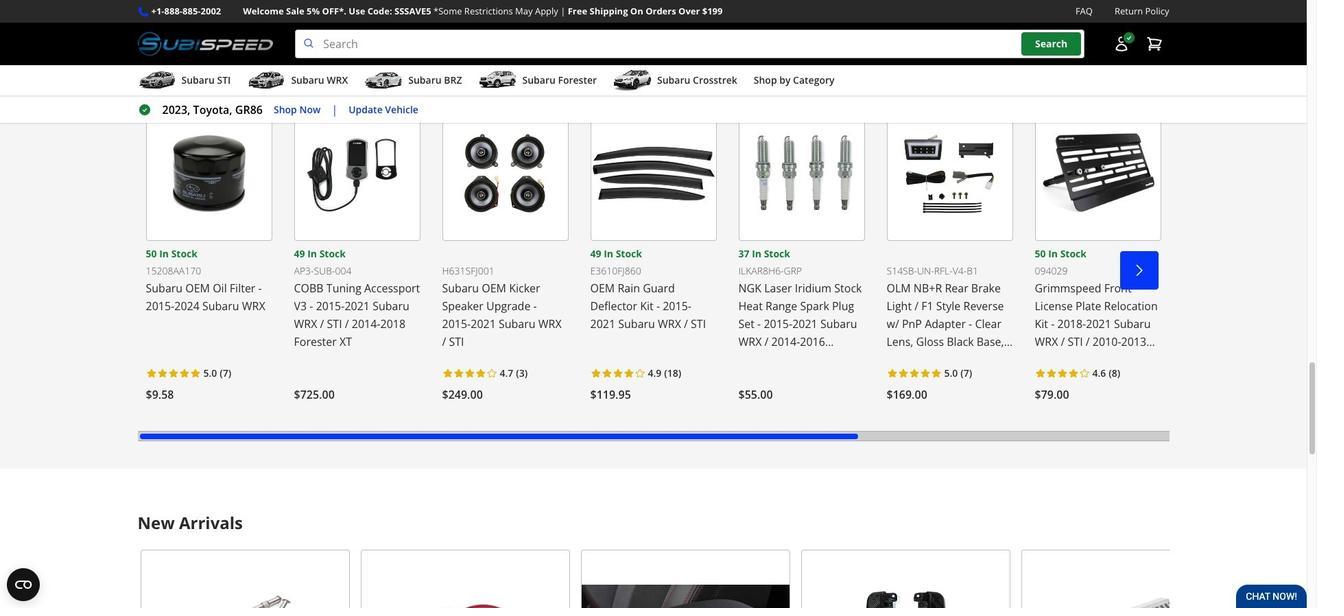 Task type: vqa. For each thing, say whether or not it's contained in the screenshot.
category 'dropdown button'
no



Task type: locate. For each thing, give the bounding box(es) containing it.
a subaru sti thumbnail image image
[[138, 70, 176, 91]]

oem rain guard deflector kit - 2015-2021 subaru wrx / sti image
[[591, 106, 717, 241]]

cobb tuning accessport v3 - 2015-2021 subaru wrx / sti / 2014-2018 forester xt image
[[294, 106, 420, 241]]

subaru oem kicker speaker upgrade - 2015-2021 subaru wrx / sti image
[[442, 106, 569, 241]]

subispeed logo image
[[138, 30, 273, 58]]

olm nb+r rear brake light / f1 style reverse w/ pnp adapter - clear lens, gloss black base, white bar - 2015-2021 subaru wrx / sti image
[[887, 106, 1013, 241]]

subaru oem oil filter - 2015-2024 subaru wrx image
[[146, 106, 272, 241]]

a subaru brz thumbnail image image
[[365, 70, 403, 91]]

a subaru wrx thumbnail image image
[[247, 70, 286, 91]]



Task type: describe. For each thing, give the bounding box(es) containing it.
button image
[[1114, 36, 1130, 52]]

search input field
[[295, 30, 1085, 58]]

grimmspeed front license plate relocation kit - 2018-2021 subaru wrx / sti / 2010-2013 legacy / 2013-2016 scion fr-s / 2013-2021 subaru brz / 2017-2021 toyota 86 image
[[1035, 106, 1162, 241]]

open widget image
[[7, 568, 40, 601]]

ngk laser iridium stock heat range spark plug set - 2015-2021 subaru wrx / 2014-2016 forester xt image
[[739, 106, 865, 241]]

a subaru forester thumbnail image image
[[479, 70, 517, 91]]

a subaru crosstrek thumbnail image image
[[614, 70, 652, 91]]



